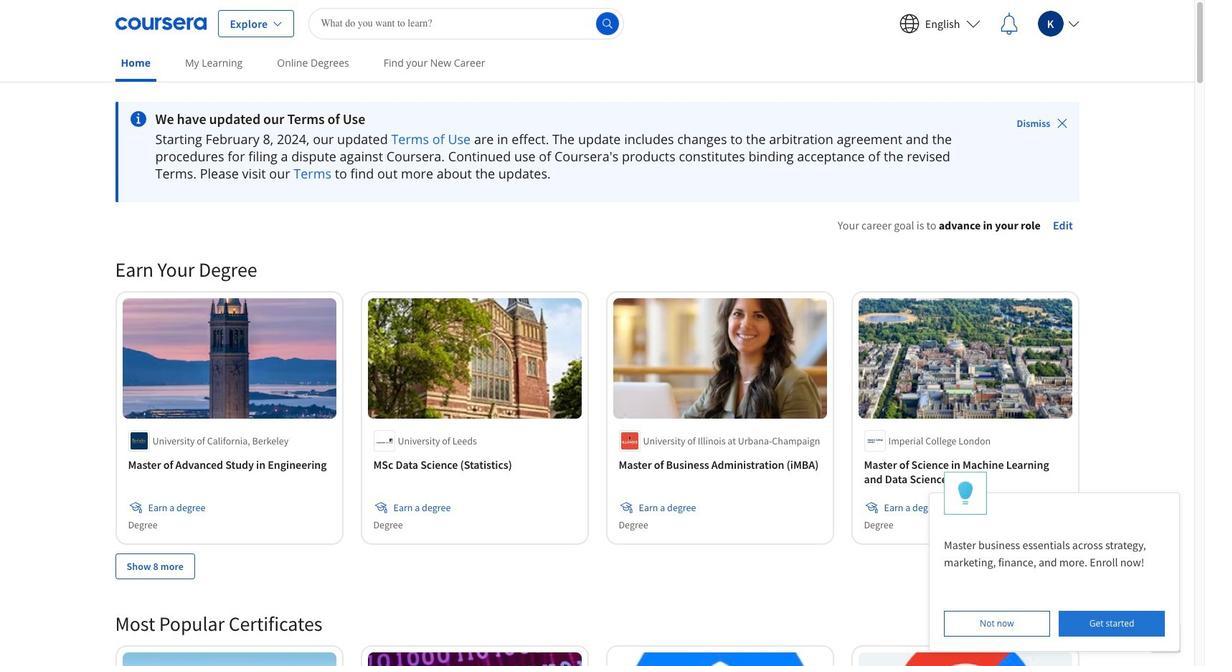 Task type: vqa. For each thing, say whether or not it's contained in the screenshot.
What do you want to learn? 'TEXT BOX' at the top of page
yes



Task type: locate. For each thing, give the bounding box(es) containing it.
lightbulb tip image
[[958, 481, 973, 506]]

region
[[682, 237, 1149, 362]]

most popular certificates collection element
[[107, 588, 1088, 667]]

help center image
[[1157, 629, 1174, 646]]

None search field
[[309, 8, 624, 39]]



Task type: describe. For each thing, give the bounding box(es) containing it.
What do you want to learn? text field
[[309, 8, 624, 39]]

alice element
[[929, 472, 1180, 652]]

earn your degree collection element
[[107, 234, 1088, 602]]

coursera image
[[115, 12, 206, 35]]

information: we have updated our terms of use element
[[155, 110, 977, 128]]



